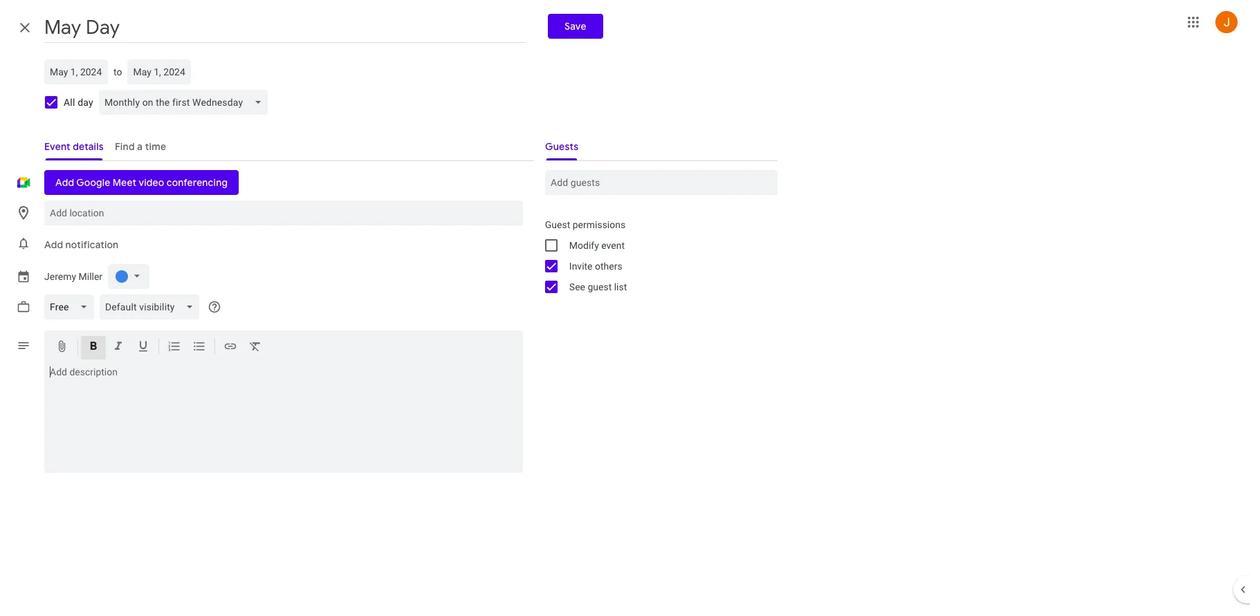 Task type: locate. For each thing, give the bounding box(es) containing it.
formatting options toolbar
[[44, 331, 523, 364]]

bulleted list image
[[192, 340, 206, 356]]

jeremy miller
[[44, 271, 103, 282]]

Start date text field
[[50, 64, 102, 80]]

group containing guest permissions
[[534, 215, 778, 298]]

permissions
[[573, 219, 626, 230]]

guest
[[588, 282, 612, 293]]

to
[[113, 66, 122, 78]]

invite others
[[569, 261, 623, 272]]

jeremy
[[44, 271, 76, 282]]

group
[[534, 215, 778, 298]]

Guests text field
[[551, 170, 772, 195]]

guest permissions
[[545, 219, 626, 230]]

numbered list image
[[167, 340, 181, 356]]

add notification
[[44, 239, 119, 251]]

modify event
[[569, 240, 625, 251]]

invite
[[569, 261, 593, 272]]

underline image
[[136, 340, 150, 356]]

None field
[[99, 90, 273, 115], [44, 295, 99, 320], [99, 295, 205, 320], [99, 90, 273, 115], [44, 295, 99, 320], [99, 295, 205, 320]]

Title text field
[[44, 12, 526, 43]]

event
[[602, 240, 625, 251]]

End date text field
[[133, 64, 186, 80]]

save
[[565, 20, 587, 33]]



Task type: describe. For each thing, give the bounding box(es) containing it.
remove formatting image
[[248, 340, 262, 356]]

day
[[78, 97, 93, 108]]

add
[[44, 239, 63, 251]]

notification
[[65, 239, 119, 251]]

bold image
[[87, 340, 100, 356]]

save button
[[548, 14, 603, 39]]

Description text field
[[44, 367, 523, 471]]

miller
[[79, 271, 103, 282]]

all day
[[64, 97, 93, 108]]

add notification button
[[39, 228, 124, 262]]

guest
[[545, 219, 570, 230]]

insert link image
[[224, 340, 237, 356]]

modify
[[569, 240, 599, 251]]

see
[[569, 282, 585, 293]]

all
[[64, 97, 75, 108]]

Location text field
[[50, 201, 518, 226]]

list
[[614, 282, 627, 293]]

see guest list
[[569, 282, 627, 293]]

italic image
[[111, 340, 125, 356]]

others
[[595, 261, 623, 272]]



Task type: vqa. For each thing, say whether or not it's contained in the screenshot.
All day
yes



